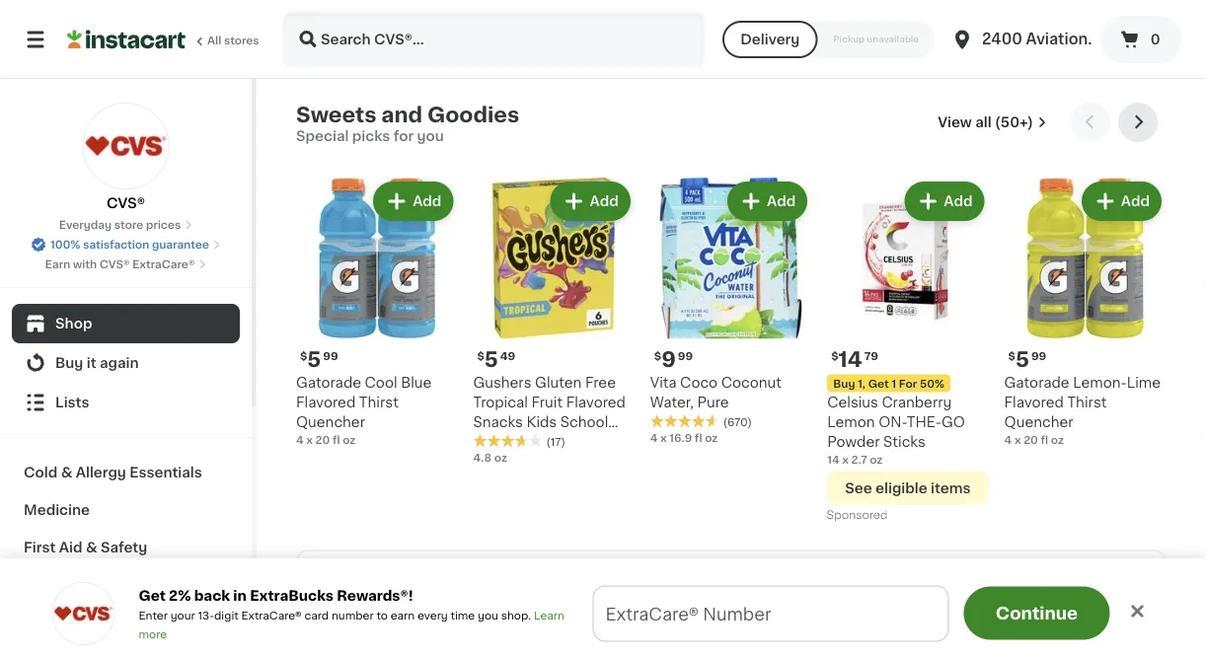 Task type: vqa. For each thing, say whether or not it's contained in the screenshot.
"Profile and Account Settings"
no



Task type: describe. For each thing, give the bounding box(es) containing it.
medicine link
[[12, 492, 240, 529]]

albanese for 4 albanese 12 flavor gummi bears
[[757, 596, 822, 610]]

for
[[394, 129, 414, 143]]

99 for vita coco coconut water, pure
[[678, 350, 693, 361]]

delivery button
[[723, 21, 818, 58]]

food & pantry link
[[12, 604, 240, 642]]

$ for buy 1, get 1 for 50%
[[832, 350, 839, 361]]

albanese for 4 albanese 12 flavor mini gummi worms
[[1030, 596, 1094, 610]]

free
[[585, 376, 616, 389]]

buy 1, get 1 for 50%
[[833, 378, 945, 389]]

more
[[139, 629, 167, 640]]

extrabucks
[[250, 589, 334, 603]]

$ 9 99
[[654, 349, 693, 370]]

essentials
[[130, 466, 202, 480]]

gluten
[[535, 376, 582, 389]]

continue button
[[964, 587, 1110, 640]]

2.7
[[852, 454, 867, 465]]

buy for buy 1, get 1 for 50%
[[833, 378, 855, 389]]

0 vertical spatial 14
[[839, 349, 863, 370]]

ExtraCare® Number text field
[[594, 587, 948, 641]]

stores
[[224, 35, 259, 46]]

49
[[500, 350, 515, 361]]

shop the world's best gummies link
[[314, 584, 595, 646]]

gummi inside 4 albanese 12 flavor mini gummi worms
[[1030, 635, 1080, 649]]

oz inside gatorade lemon-lime flavored thirst quencher 4 x 20 fl oz
[[1051, 434, 1064, 445]]

4 x 16.9 fl oz
[[650, 433, 718, 444]]

medicine
[[24, 504, 90, 517]]

3
[[649, 608, 660, 624]]

and
[[381, 104, 423, 125]]

special
[[296, 129, 349, 143]]

x inside celsius cranberry lemon on-the-go powder sticks 14 x 2.7 oz
[[842, 454, 849, 465]]

(670)
[[723, 417, 752, 428]]

5 for gushers gluten free tropical fruit flavored snacks kids school snacks
[[485, 349, 498, 370]]

2%
[[169, 589, 191, 603]]

the
[[370, 587, 407, 604]]

celsius
[[828, 395, 879, 409]]

flavored inside gushers gluten free tropical fruit flavored snacks kids school snacks
[[566, 395, 626, 409]]

0 button
[[1101, 16, 1182, 63]]

4 for 4 x 16.9 fl oz
[[650, 433, 658, 444]]

safety
[[101, 541, 147, 555]]

get for 3
[[426, 608, 459, 624]]

back
[[194, 589, 230, 603]]

& for candy
[[79, 579, 90, 592]]

4 inside gatorade cool blue flavored thirst quencher 4 x 20 fl oz
[[296, 434, 304, 445]]

blue
[[401, 376, 432, 389]]

school
[[561, 415, 608, 429]]

shop.
[[501, 611, 531, 622]]

digit
[[214, 611, 239, 622]]

gummi inside 4 albanese 12 flavor gummi bears
[[803, 615, 853, 629]]

allergy
[[76, 466, 126, 480]]

everyday store prices link
[[59, 217, 193, 233]]

view
[[938, 116, 972, 129]]

$ 5 99 for gatorade lemon-lime flavored thirst quencher
[[1009, 349, 1047, 370]]

cranberry
[[882, 395, 952, 409]]

get free delivery on next 3 orders • add $10.00 to qualify.
[[426, 608, 919, 624]]

flavored for gatorade cool blue flavored thirst quencher
[[296, 395, 356, 409]]

add inside treatment tracker modal dialog
[[736, 608, 770, 624]]

quencher for gatorade lemon-lime flavored thirst quencher
[[1005, 415, 1074, 429]]

delivery
[[503, 608, 575, 624]]

thirst for lemon-
[[1068, 395, 1107, 409]]

earn with cvs® extracare® link
[[45, 257, 207, 272]]

fl for gatorade lemon-lime flavored thirst quencher
[[1041, 434, 1049, 445]]

79
[[865, 350, 879, 361]]

main content containing sweets and goodies
[[0, 79, 1206, 658]]

(17)
[[546, 437, 566, 448]]

sweets
[[296, 104, 377, 125]]

earn
[[391, 611, 415, 622]]

earn
[[45, 259, 70, 270]]

store
[[114, 220, 143, 231]]

4 for 4 albanese 12 flavor mini gummi worms
[[1041, 570, 1056, 590]]

on-
[[879, 415, 907, 429]]

view all (50+) button
[[930, 103, 1055, 142]]

$ 5 99 for gatorade cool blue flavored thirst quencher
[[300, 349, 338, 370]]

bears
[[757, 635, 797, 649]]

extracare® inside 'link'
[[132, 259, 195, 270]]

powder
[[828, 435, 880, 449]]

free
[[463, 608, 499, 624]]

oz inside celsius cranberry lemon on-the-go powder sticks 14 x 2.7 oz
[[870, 454, 883, 465]]

1 vertical spatial extracare®
[[241, 611, 302, 622]]

0 vertical spatial cvs®
[[107, 196, 145, 210]]

x inside gatorade cool blue flavored thirst quencher 4 x 20 fl oz
[[306, 434, 313, 445]]

get inside product group
[[869, 378, 889, 389]]

& for allergy
[[61, 466, 72, 480]]

shop link
[[12, 304, 240, 344]]

dr
[[1092, 32, 1110, 46]]

100% satisfaction guarantee
[[50, 239, 209, 250]]

continue
[[996, 605, 1078, 622]]

gatorade lemon-lime flavored thirst quencher 4 x 20 fl oz
[[1005, 376, 1161, 445]]

0 vertical spatial cvs® logo image
[[82, 103, 169, 190]]

lists link
[[12, 383, 240, 423]]

the-
[[907, 415, 942, 429]]

sponsored badge image
[[828, 510, 887, 522]]

time
[[451, 611, 475, 622]]

1 horizontal spatial fl
[[695, 433, 702, 444]]

x inside gatorade lemon-lime flavored thirst quencher 4 x 20 fl oz
[[1015, 434, 1021, 445]]

number
[[332, 611, 374, 622]]

12 for 4 albanese 12 flavor mini gummi worms
[[1098, 596, 1112, 610]]

all stores link
[[67, 12, 261, 67]]

1
[[892, 378, 897, 389]]

product group containing 14
[[828, 178, 989, 527]]

0
[[1151, 33, 1161, 46]]

$ 5 49
[[477, 349, 515, 370]]

thirst for cool
[[359, 395, 399, 409]]

13-
[[198, 611, 214, 622]]

buy it again
[[55, 356, 139, 370]]

cvs® inside 'link'
[[100, 259, 130, 270]]

first aid & safety link
[[12, 529, 240, 567]]

gatorade cool blue flavored thirst quencher 4 x 20 fl oz
[[296, 376, 432, 445]]

cool
[[365, 376, 397, 389]]

snacks & candy
[[24, 579, 141, 592]]

$ for gatorade cool blue flavored thirst quencher
[[300, 350, 307, 361]]

shop the world's best gummies
[[314, 587, 548, 625]]

treatment tracker modal dialog
[[257, 586, 1206, 658]]



Task type: locate. For each thing, give the bounding box(es) containing it.
2 $ from the left
[[477, 350, 485, 361]]

20
[[316, 434, 330, 445], [1024, 434, 1038, 445]]

2400
[[982, 32, 1023, 46]]

$ 5 99
[[300, 349, 338, 370], [1009, 349, 1047, 370]]

all
[[207, 35, 221, 46]]

fl for gatorade cool blue flavored thirst quencher
[[333, 434, 340, 445]]

3 99 from the left
[[1032, 350, 1047, 361]]

4 inside 4 albanese 12 flavor mini gummi worms
[[1041, 570, 1056, 590]]

lemon
[[828, 415, 875, 429]]

coco
[[680, 376, 718, 389]]

1 12 from the left
[[825, 596, 840, 610]]

extracare® down get 2% back in extrabucks rewards®! on the bottom left of the page
[[241, 611, 302, 622]]

4 product group from the left
[[828, 178, 989, 527]]

5 product group from the left
[[1005, 178, 1166, 448]]

you right for
[[417, 129, 444, 143]]

quencher inside gatorade lemon-lime flavored thirst quencher 4 x 20 fl oz
[[1005, 415, 1074, 429]]

buy for buy it again
[[55, 356, 83, 370]]

card
[[305, 611, 329, 622]]

2 99 from the left
[[678, 350, 693, 361]]

2 horizontal spatial fl
[[1041, 434, 1049, 445]]

it
[[87, 356, 96, 370]]

get down world's
[[426, 608, 459, 624]]

1 albanese from the left
[[757, 596, 822, 610]]

fl inside gatorade cool blue flavored thirst quencher 4 x 20 fl oz
[[333, 434, 340, 445]]

rewards®!
[[337, 589, 413, 603]]

snacks up food
[[24, 579, 75, 592]]

vita coco coconut water, pure
[[650, 376, 782, 409]]

0 horizontal spatial flavored
[[296, 395, 356, 409]]

cvs® down satisfaction
[[100, 259, 130, 270]]

1 flavor from the left
[[757, 615, 799, 629]]

best
[[501, 587, 548, 604]]

buy
[[55, 356, 83, 370], [833, 378, 855, 389]]

$ for gatorade lemon-lime flavored thirst quencher
[[1009, 350, 1016, 361]]

flavor inside 4 albanese 12 flavor gummi bears
[[757, 615, 799, 629]]

x
[[661, 433, 667, 444], [306, 434, 313, 445], [1015, 434, 1021, 445], [842, 454, 849, 465]]

20 for gatorade lemon-lime flavored thirst quencher
[[1024, 434, 1038, 445]]

2 vertical spatial snacks
[[24, 579, 75, 592]]

qualify.
[[857, 608, 919, 624]]

12 up the mini
[[1098, 596, 1112, 610]]

$ left 49
[[477, 350, 485, 361]]

2400 aviation dr button
[[951, 12, 1110, 67]]

flavor inside 4 albanese 12 flavor mini gummi worms
[[1030, 615, 1072, 629]]

0 horizontal spatial 20
[[316, 434, 330, 445]]

1 vertical spatial cvs® logo image
[[52, 583, 115, 646]]

2 horizontal spatial 99
[[1032, 350, 1047, 361]]

1 horizontal spatial gatorade
[[1005, 376, 1070, 389]]

1 horizontal spatial you
[[478, 611, 499, 622]]

2 vertical spatial get
[[426, 608, 459, 624]]

2 horizontal spatial flavored
[[1005, 395, 1064, 409]]

0 vertical spatial extracare®
[[132, 259, 195, 270]]

0 horizontal spatial buy
[[55, 356, 83, 370]]

thirst inside gatorade lemon-lime flavored thirst quencher 4 x 20 fl oz
[[1068, 395, 1107, 409]]

0 horizontal spatial gummi
[[803, 615, 853, 629]]

4 inside gatorade lemon-lime flavored thirst quencher 4 x 20 fl oz
[[1005, 434, 1012, 445]]

first
[[24, 541, 56, 555]]

2 gatorade from the left
[[1005, 376, 1070, 389]]

$ inside $ 5 49
[[477, 350, 485, 361]]

0 horizontal spatial to
[[377, 611, 388, 622]]

albanese up 'bears'
[[757, 596, 822, 610]]

$ inside $ 9 99
[[654, 350, 662, 361]]

in
[[233, 589, 247, 603]]

0 horizontal spatial 12
[[825, 596, 840, 610]]

buy left the 1,
[[833, 378, 855, 389]]

99 up gatorade cool blue flavored thirst quencher 4 x 20 fl oz
[[323, 350, 338, 361]]

learn more
[[139, 611, 565, 640]]

0 vertical spatial you
[[417, 129, 444, 143]]

0 horizontal spatial flavor
[[757, 615, 799, 629]]

flavor up 'bears'
[[757, 615, 799, 629]]

flavor for 4 albanese 12 flavor mini gummi worms
[[1030, 615, 1072, 629]]

kids
[[527, 415, 557, 429]]

4 for 4 albanese 12 flavor gummi bears
[[768, 570, 783, 590]]

see
[[845, 481, 872, 495]]

& right aid at the bottom left
[[86, 541, 97, 555]]

1 horizontal spatial 5
[[485, 349, 498, 370]]

0 horizontal spatial $ 5 99
[[300, 349, 338, 370]]

1 vertical spatial cvs®
[[100, 259, 130, 270]]

1 horizontal spatial albanese
[[1030, 596, 1094, 610]]

mini
[[1075, 615, 1104, 629]]

again
[[100, 356, 139, 370]]

1 product group from the left
[[296, 178, 458, 448]]

1 horizontal spatial get
[[426, 608, 459, 624]]

& left candy
[[79, 579, 90, 592]]

flavored inside gatorade lemon-lime flavored thirst quencher 4 x 20 fl oz
[[1005, 395, 1064, 409]]

0 horizontal spatial 5
[[307, 349, 321, 370]]

see eligible items button
[[828, 471, 989, 505]]

0 horizontal spatial fl
[[333, 434, 340, 445]]

0 horizontal spatial quencher
[[296, 415, 365, 429]]

gatorade left cool
[[296, 376, 361, 389]]

snacks & candy link
[[12, 567, 240, 604]]

celsius cranberry lemon on-the-go powder sticks 14 x 2.7 oz
[[828, 395, 965, 465]]

shop
[[55, 317, 92, 331]]

cvs® link
[[82, 103, 169, 213]]

get for rewards®!
[[139, 589, 166, 603]]

to inside treatment tracker modal dialog
[[836, 608, 853, 624]]

1 20 from the left
[[316, 434, 330, 445]]

you right time
[[478, 611, 499, 622]]

more button
[[935, 600, 1012, 632]]

gatorade inside gatorade cool blue flavored thirst quencher 4 x 20 fl oz
[[296, 376, 361, 389]]

& for pantry
[[63, 616, 75, 630]]

1 vertical spatial get
[[139, 589, 166, 603]]

99 right 9
[[678, 350, 693, 361]]

14 left the 79 at the right of page
[[839, 349, 863, 370]]

0 vertical spatial get
[[869, 378, 889, 389]]

1 horizontal spatial extracare®
[[241, 611, 302, 622]]

quencher for gatorade cool blue flavored thirst quencher
[[296, 415, 365, 429]]

world's
[[411, 587, 497, 604]]

1 5 from the left
[[307, 349, 321, 370]]

20 inside gatorade lemon-lime flavored thirst quencher 4 x 20 fl oz
[[1024, 434, 1038, 445]]

aid
[[59, 541, 82, 555]]

2 5 from the left
[[485, 349, 498, 370]]

2 flavor from the left
[[1030, 615, 1072, 629]]

quencher inside gatorade cool blue flavored thirst quencher 4 x 20 fl oz
[[296, 415, 365, 429]]

product group
[[296, 178, 458, 448], [473, 178, 635, 466], [650, 178, 812, 446], [828, 178, 989, 527], [1005, 178, 1166, 448]]

to right $10.00
[[836, 608, 853, 624]]

aviation
[[1026, 32, 1088, 46]]

2 20 from the left
[[1024, 434, 1038, 445]]

item carousel region
[[296, 103, 1166, 535]]

3 $ from the left
[[654, 350, 662, 361]]

2 flavored from the left
[[566, 395, 626, 409]]

3 product group from the left
[[650, 178, 812, 446]]

candy
[[94, 579, 141, 592]]

gatorade for gatorade cool blue flavored thirst quencher
[[296, 376, 361, 389]]

food
[[24, 616, 60, 630]]

99 up gatorade lemon-lime flavored thirst quencher 4 x 20 fl oz
[[1032, 350, 1047, 361]]

get up enter
[[139, 589, 166, 603]]

2 albanese from the left
[[1030, 596, 1094, 610]]

5 for gatorade cool blue flavored thirst quencher
[[307, 349, 321, 370]]

flavored for gatorade lemon-lime flavored thirst quencher
[[1005, 395, 1064, 409]]

$ up gatorade lemon-lime flavored thirst quencher 4 x 20 fl oz
[[1009, 350, 1016, 361]]

to left the earn
[[377, 611, 388, 622]]

instacart logo image
[[67, 28, 186, 51]]

albanese inside 4 albanese 12 flavor gummi bears
[[757, 596, 822, 610]]

0 horizontal spatial albanese
[[757, 596, 822, 610]]

flavor
[[757, 615, 799, 629], [1030, 615, 1072, 629]]

$10.00
[[775, 608, 831, 624]]

1 horizontal spatial flavored
[[566, 395, 626, 409]]

0 vertical spatial buy
[[55, 356, 83, 370]]

4.8 oz
[[473, 453, 507, 463]]

gummies
[[314, 609, 404, 625]]

5 $ from the left
[[1009, 350, 1016, 361]]

5 up gatorade cool blue flavored thirst quencher 4 x 20 fl oz
[[307, 349, 321, 370]]

2400 aviation dr
[[982, 32, 1110, 46]]

3 5 from the left
[[1016, 349, 1030, 370]]

gatorade
[[296, 376, 361, 389], [1005, 376, 1070, 389]]

1 vertical spatial buy
[[833, 378, 855, 389]]

enter
[[139, 611, 168, 622]]

99 for gatorade lemon-lime flavored thirst quencher
[[1032, 350, 1047, 361]]

1 vertical spatial gummi
[[1030, 635, 1080, 649]]

cold
[[24, 466, 58, 480]]

get left 1
[[869, 378, 889, 389]]

12 inside 4 albanese 12 flavor gummi bears
[[825, 596, 840, 610]]

0 horizontal spatial get
[[139, 589, 166, 603]]

flavor for 4 albanese 12 flavor gummi bears
[[757, 615, 799, 629]]

close image
[[1128, 602, 1148, 622]]

1 flavored from the left
[[296, 395, 356, 409]]

2 horizontal spatial get
[[869, 378, 889, 389]]

5 up gatorade lemon-lime flavored thirst quencher 4 x 20 fl oz
[[1016, 349, 1030, 370]]

1 $ 5 99 from the left
[[300, 349, 338, 370]]

20 inside gatorade cool blue flavored thirst quencher 4 x 20 fl oz
[[316, 434, 330, 445]]

thirst inside gatorade cool blue flavored thirst quencher 4 x 20 fl oz
[[359, 395, 399, 409]]

0 vertical spatial gummi
[[803, 615, 853, 629]]

snacks up 4.8 oz
[[473, 435, 523, 449]]

12 inside 4 albanese 12 flavor mini gummi worms
[[1098, 596, 1112, 610]]

buy left it
[[55, 356, 83, 370]]

14
[[839, 349, 863, 370], [828, 454, 840, 465]]

for
[[899, 378, 917, 389]]

4
[[650, 433, 658, 444], [296, 434, 304, 445], [1005, 434, 1012, 445], [768, 570, 783, 590], [1041, 570, 1056, 590]]

gushers gluten free tropical fruit flavored snacks kids school snacks
[[473, 376, 626, 449]]

20 for gatorade cool blue flavored thirst quencher
[[316, 434, 330, 445]]

fruit
[[532, 395, 563, 409]]

gummi left qualify.
[[803, 615, 853, 629]]

gatorade left lemon-
[[1005, 376, 1070, 389]]

flavor left the mini
[[1030, 615, 1072, 629]]

fl inside gatorade lemon-lime flavored thirst quencher 4 x 20 fl oz
[[1041, 434, 1049, 445]]

first aid & safety
[[24, 541, 147, 555]]

your
[[170, 611, 195, 622]]

shop
[[314, 587, 367, 604]]

4.8
[[473, 453, 492, 463]]

1 99 from the left
[[323, 350, 338, 361]]

1 horizontal spatial 99
[[678, 350, 693, 361]]

2 quencher from the left
[[1005, 415, 1074, 429]]

everyday store prices
[[59, 220, 181, 231]]

buy inside product group
[[833, 378, 855, 389]]

all
[[976, 116, 992, 129]]

lemon-
[[1073, 376, 1127, 389]]

1 horizontal spatial buy
[[833, 378, 855, 389]]

lists
[[55, 396, 89, 410]]

2 product group from the left
[[473, 178, 635, 466]]

extracare® down guarantee on the left
[[132, 259, 195, 270]]

get
[[869, 378, 889, 389], [139, 589, 166, 603], [426, 608, 459, 624]]

1 $ from the left
[[300, 350, 307, 361]]

2 $ 5 99 from the left
[[1009, 349, 1047, 370]]

& right cold
[[61, 466, 72, 480]]

snacks down tropical
[[473, 415, 523, 429]]

flavored
[[296, 395, 356, 409], [566, 395, 626, 409], [1005, 395, 1064, 409]]

with
[[73, 259, 97, 270]]

1 horizontal spatial $ 5 99
[[1009, 349, 1047, 370]]

gummi down continue
[[1030, 635, 1080, 649]]

5 left 49
[[485, 349, 498, 370]]

get 2% back in extrabucks rewards®!
[[139, 589, 413, 603]]

quencher down cool
[[296, 415, 365, 429]]

1 gatorade from the left
[[296, 376, 361, 389]]

pantry
[[78, 616, 125, 630]]

on
[[579, 608, 601, 624]]

prices
[[146, 220, 181, 231]]

5
[[307, 349, 321, 370], [485, 349, 498, 370], [1016, 349, 1030, 370]]

14 left 2.7
[[828, 454, 840, 465]]

thirst down cool
[[359, 395, 399, 409]]

picks
[[352, 129, 390, 143]]

cvs® logo image
[[82, 103, 169, 190], [52, 583, 115, 646]]

earn with cvs® extracare®
[[45, 259, 195, 270]]

0 horizontal spatial 99
[[323, 350, 338, 361]]

orders
[[664, 608, 722, 624]]

product group containing 9
[[650, 178, 812, 446]]

$ inside the $ 14 79
[[832, 350, 839, 361]]

oz inside gatorade cool blue flavored thirst quencher 4 x 20 fl oz
[[343, 434, 356, 445]]

1 horizontal spatial 12
[[1098, 596, 1112, 610]]

0 horizontal spatial gatorade
[[296, 376, 361, 389]]

sweets and goodies special picks for you
[[296, 104, 520, 143]]

buy it again link
[[12, 344, 240, 383]]

None search field
[[282, 12, 705, 67]]

1 horizontal spatial 20
[[1024, 434, 1038, 445]]

quencher down lemon-
[[1005, 415, 1074, 429]]

99 inside $ 9 99
[[678, 350, 693, 361]]

$ up gatorade cool blue flavored thirst quencher 4 x 20 fl oz
[[300, 350, 307, 361]]

4 inside 4 albanese 12 flavor gummi bears
[[768, 570, 783, 590]]

& right food
[[63, 616, 75, 630]]

service type group
[[723, 21, 935, 58]]

0 horizontal spatial you
[[417, 129, 444, 143]]

1 horizontal spatial to
[[836, 608, 853, 624]]

view all (50+)
[[938, 116, 1034, 129]]

thirst down lemon-
[[1068, 395, 1107, 409]]

4 $ from the left
[[832, 350, 839, 361]]

albanese up the mini
[[1030, 596, 1094, 610]]

$ for vita coco coconut water, pure
[[654, 350, 662, 361]]

see eligible items
[[845, 481, 971, 495]]

satisfaction
[[83, 239, 149, 250]]

every
[[418, 611, 448, 622]]

albanese inside 4 albanese 12 flavor mini gummi worms
[[1030, 596, 1094, 610]]

$ up vita
[[654, 350, 662, 361]]

worms
[[1084, 635, 1132, 649]]

gatorade for gatorade lemon-lime flavored thirst quencher
[[1005, 376, 1070, 389]]

flavored inside gatorade cool blue flavored thirst quencher 4 x 20 fl oz
[[296, 395, 356, 409]]

you inside sweets and goodies special picks for you
[[417, 129, 444, 143]]

1 horizontal spatial flavor
[[1030, 615, 1072, 629]]

& inside "link"
[[63, 616, 75, 630]]

$ 5 99 up gatorade cool blue flavored thirst quencher 4 x 20 fl oz
[[300, 349, 338, 370]]

tropical
[[473, 395, 528, 409]]

1 vertical spatial snacks
[[473, 435, 523, 449]]

2 12 from the left
[[1098, 596, 1112, 610]]

extracare®
[[132, 259, 195, 270], [241, 611, 302, 622]]

$ for gushers gluten free tropical fruit flavored snacks kids school snacks
[[477, 350, 485, 361]]

2 horizontal spatial 5
[[1016, 349, 1030, 370]]

12 left qualify.
[[825, 596, 840, 610]]

100% satisfaction guarantee button
[[31, 233, 221, 253]]

gatorade inside gatorade lemon-lime flavored thirst quencher 4 x 20 fl oz
[[1005, 376, 1070, 389]]

1 horizontal spatial quencher
[[1005, 415, 1074, 429]]

3 flavored from the left
[[1005, 395, 1064, 409]]

12 for 4 albanese 12 flavor gummi bears
[[825, 596, 840, 610]]

thirst
[[359, 395, 399, 409], [1068, 395, 1107, 409]]

get inside treatment tracker modal dialog
[[426, 608, 459, 624]]

1 vertical spatial 14
[[828, 454, 840, 465]]

Search field
[[284, 14, 703, 65]]

0 vertical spatial snacks
[[473, 415, 523, 429]]

1 horizontal spatial thirst
[[1068, 395, 1107, 409]]

5 for gatorade lemon-lime flavored thirst quencher
[[1016, 349, 1030, 370]]

14 inside celsius cranberry lemon on-the-go powder sticks 14 x 2.7 oz
[[828, 454, 840, 465]]

cvs® up "everyday store prices" link
[[107, 196, 145, 210]]

1 quencher from the left
[[296, 415, 365, 429]]

main content
[[0, 79, 1206, 658]]

1 vertical spatial you
[[478, 611, 499, 622]]

$ 5 99 up gatorade lemon-lime flavored thirst quencher 4 x 20 fl oz
[[1009, 349, 1047, 370]]

$ left the 79 at the right of page
[[832, 350, 839, 361]]

2 thirst from the left
[[1068, 395, 1107, 409]]

1 thirst from the left
[[359, 395, 399, 409]]

1 horizontal spatial gummi
[[1030, 635, 1080, 649]]

0 horizontal spatial extracare®
[[132, 259, 195, 270]]

oz
[[705, 433, 718, 444], [343, 434, 356, 445], [1051, 434, 1064, 445], [494, 453, 507, 463], [870, 454, 883, 465]]

99 for gatorade cool blue flavored thirst quencher
[[323, 350, 338, 361]]

0 horizontal spatial thirst
[[359, 395, 399, 409]]

coconut
[[721, 376, 782, 389]]



